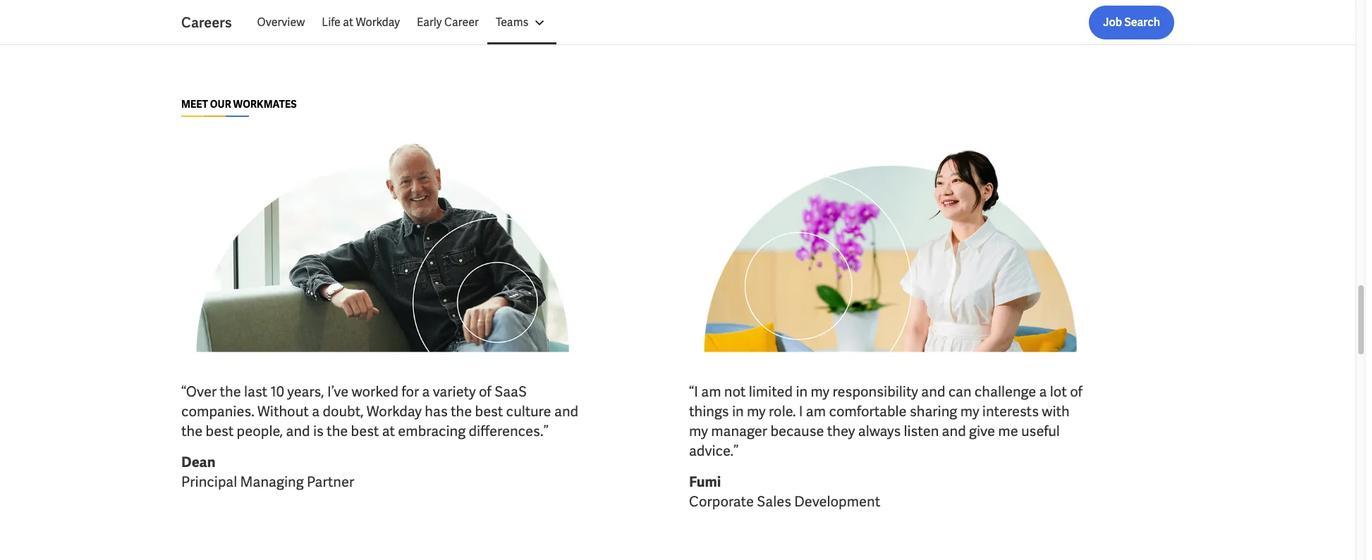 Task type: vqa. For each thing, say whether or not it's contained in the screenshot.
second of from left
yes



Task type: locate. For each thing, give the bounding box(es) containing it.
0 vertical spatial at
[[343, 15, 353, 30]]

workday inside 'menu'
[[356, 15, 400, 30]]

list
[[249, 6, 1174, 39]]

best up differences."
[[475, 403, 503, 421]]

early career
[[417, 15, 479, 30]]

a up is
[[312, 403, 320, 421]]

2 of from the left
[[1070, 383, 1083, 401]]

dean
[[181, 453, 216, 472]]

comfortable
[[829, 403, 907, 421]]

for
[[402, 383, 419, 401]]

job search
[[1103, 15, 1160, 30]]

workday
[[222, 2, 267, 17], [356, 15, 400, 30], [367, 403, 422, 421]]

0 vertical spatial in
[[796, 383, 808, 401]]

life at workday link
[[313, 6, 408, 39]]

1 horizontal spatial careers
[[269, 2, 310, 17]]

am right i
[[806, 403, 826, 421]]

0 horizontal spatial of
[[479, 383, 491, 401]]

with
[[1042, 403, 1070, 421]]

of
[[479, 383, 491, 401], [1070, 383, 1083, 401]]

best
[[475, 403, 503, 421], [206, 422, 234, 441], [351, 422, 379, 441]]

best down doubt,
[[351, 422, 379, 441]]

give
[[969, 422, 995, 441]]

0 vertical spatial am
[[701, 383, 721, 401]]

in up manager in the right of the page
[[732, 403, 744, 421]]

menu
[[249, 6, 557, 39]]

dean principal managing partner
[[181, 453, 354, 491]]

"i
[[689, 383, 698, 401]]

corporate
[[689, 493, 754, 511]]

of right lot
[[1070, 383, 1083, 401]]

1 horizontal spatial of
[[1070, 383, 1083, 401]]

my
[[811, 383, 830, 401], [747, 403, 766, 421], [960, 403, 979, 421], [689, 422, 708, 441]]

0 horizontal spatial in
[[732, 403, 744, 421]]

job search link
[[1089, 6, 1174, 39]]

at
[[343, 15, 353, 30], [382, 422, 395, 441]]

manager
[[711, 422, 767, 441]]

of left saas
[[479, 383, 491, 401]]

my down things
[[689, 422, 708, 441]]

1 horizontal spatial in
[[796, 383, 808, 401]]

has
[[425, 403, 448, 421]]

at right life
[[343, 15, 353, 30]]

"i am not limited in my responsibility and can challenge a lot of things in my role. i am comfortable sharing my interests with my manager because they always listen and give me useful advice."
[[689, 383, 1083, 460]]

teams
[[496, 15, 528, 30]]

meet
[[181, 98, 208, 111]]

"over
[[181, 383, 217, 401]]

people,
[[237, 422, 283, 441]]

i
[[799, 403, 803, 421]]

teams button
[[487, 6, 557, 39]]

sharing
[[910, 403, 957, 421]]

companies.
[[181, 403, 254, 421]]

workday inside "over the last 10 years, i've worked for a variety of saas companies. without a doubt, workday has the best culture and the best people, and is the best at embracing differences."
[[367, 403, 422, 421]]

always
[[858, 422, 901, 441]]

careers
[[269, 2, 310, 17], [181, 13, 232, 32]]

at down worked
[[382, 422, 395, 441]]

a left lot
[[1039, 383, 1047, 401]]

the right is
[[327, 422, 348, 441]]

of inside the "i am not limited in my responsibility and can challenge a lot of things in my role. i am comfortable sharing my interests with my manager because they always listen and give me useful advice."
[[1070, 383, 1083, 401]]

search
[[1124, 15, 1160, 30]]

the
[[220, 383, 241, 401], [451, 403, 472, 421], [181, 422, 203, 441], [327, 422, 348, 441]]

explore workday careers
[[181, 2, 310, 17]]

and up 'sharing'
[[921, 383, 945, 401]]

in
[[796, 383, 808, 401], [732, 403, 744, 421]]

doubt,
[[323, 403, 364, 421]]

fumi
[[689, 473, 721, 491]]

limited
[[749, 383, 793, 401]]

a
[[422, 383, 430, 401], [1039, 383, 1047, 401], [312, 403, 320, 421]]

my up they
[[811, 383, 830, 401]]

0 horizontal spatial careers
[[181, 13, 232, 32]]

and
[[921, 383, 945, 401], [554, 403, 578, 421], [286, 422, 310, 441], [942, 422, 966, 441]]

1 of from the left
[[479, 383, 491, 401]]

am
[[701, 383, 721, 401], [806, 403, 826, 421]]

differences."
[[469, 422, 549, 441]]

best down the companies.
[[206, 422, 234, 441]]

1 horizontal spatial at
[[382, 422, 395, 441]]

i've
[[327, 383, 349, 401]]

a inside the "i am not limited in my responsibility and can challenge a lot of things in my role. i am comfortable sharing my interests with my manager because they always listen and give me useful advice."
[[1039, 383, 1047, 401]]

things
[[689, 403, 729, 421]]

without
[[257, 403, 309, 421]]

1 vertical spatial in
[[732, 403, 744, 421]]

a right for
[[422, 383, 430, 401]]

responsibility
[[833, 383, 918, 401]]

1 vertical spatial at
[[382, 422, 395, 441]]

challenge
[[975, 383, 1036, 401]]

can
[[948, 383, 972, 401]]

1 horizontal spatial am
[[806, 403, 826, 421]]

1 vertical spatial am
[[806, 403, 826, 421]]

2 horizontal spatial a
[[1039, 383, 1047, 401]]

our
[[210, 98, 231, 111]]

in up i
[[796, 383, 808, 401]]

am right ""i"
[[701, 383, 721, 401]]

not
[[724, 383, 746, 401]]

embracing
[[398, 422, 466, 441]]



Task type: describe. For each thing, give the bounding box(es) containing it.
image of workmate fumi who is in customer sales development image
[[689, 134, 1090, 360]]

because
[[770, 422, 824, 441]]

overview
[[257, 15, 305, 30]]

they
[[827, 422, 855, 441]]

at inside "over the last 10 years, i've worked for a variety of saas companies. without a doubt, workday has the best culture and the best people, and is the best at embracing differences."
[[382, 422, 395, 441]]

last
[[244, 383, 267, 401]]

1 horizontal spatial best
[[351, 422, 379, 441]]

and left is
[[286, 422, 310, 441]]

culture
[[506, 403, 551, 421]]

menu containing overview
[[249, 6, 557, 39]]

image of workmate dean who is a principal managing partner image
[[181, 134, 582, 360]]

fumi corporate sales development
[[689, 473, 880, 511]]

and left give
[[942, 422, 966, 441]]

me
[[998, 422, 1018, 441]]

job
[[1103, 15, 1122, 30]]

saas
[[494, 383, 527, 401]]

1 horizontal spatial a
[[422, 383, 430, 401]]

lot
[[1050, 383, 1067, 401]]

0 horizontal spatial best
[[206, 422, 234, 441]]

career
[[444, 15, 479, 30]]

years,
[[287, 383, 324, 401]]

2 horizontal spatial best
[[475, 403, 503, 421]]

the down the variety
[[451, 403, 472, 421]]

0 horizontal spatial am
[[701, 383, 721, 401]]

partner
[[307, 473, 354, 491]]

is
[[313, 422, 324, 441]]

my down limited
[[747, 403, 766, 421]]

principal
[[181, 473, 237, 491]]

the up dean
[[181, 422, 203, 441]]

of inside "over the last 10 years, i've worked for a variety of saas companies. without a doubt, workday has the best culture and the best people, and is the best at embracing differences."
[[479, 383, 491, 401]]

sales
[[757, 493, 791, 511]]

list containing overview
[[249, 6, 1174, 39]]

early career link
[[408, 6, 487, 39]]

overview link
[[249, 6, 313, 39]]

managing
[[240, 473, 304, 491]]

worked
[[352, 383, 399, 401]]

"over the last 10 years, i've worked for a variety of saas companies. without a doubt, workday has the best culture and the best people, and is the best at embracing differences."
[[181, 383, 578, 441]]

explore
[[181, 2, 220, 17]]

careers link
[[181, 13, 249, 32]]

0 horizontal spatial at
[[343, 15, 353, 30]]

life
[[322, 15, 341, 30]]

10
[[270, 383, 284, 401]]

advice."
[[689, 442, 739, 460]]

interests
[[982, 403, 1039, 421]]

and right 'culture'
[[554, 403, 578, 421]]

variety
[[433, 383, 476, 401]]

the up the companies.
[[220, 383, 241, 401]]

workmates
[[233, 98, 297, 111]]

life at workday
[[322, 15, 400, 30]]

useful
[[1021, 422, 1060, 441]]

my down can
[[960, 403, 979, 421]]

role.
[[769, 403, 796, 421]]

meet our workmates
[[181, 98, 297, 111]]

explore workday careers link
[[181, 2, 310, 19]]

listen
[[904, 422, 939, 441]]

development
[[794, 493, 880, 511]]

early
[[417, 15, 442, 30]]

0 horizontal spatial a
[[312, 403, 320, 421]]



